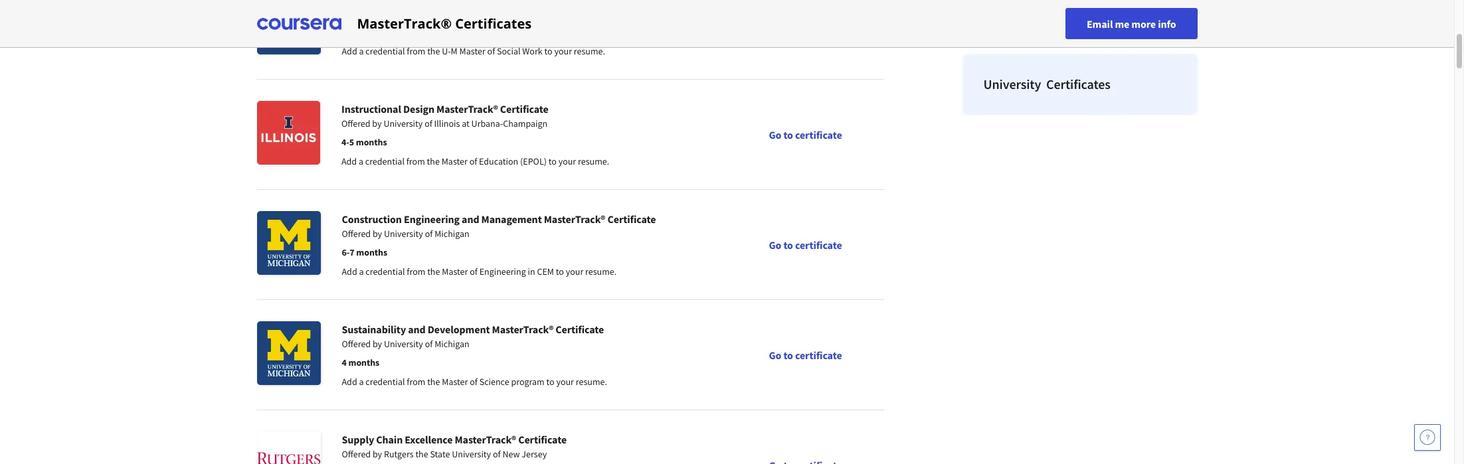 Task type: vqa. For each thing, say whether or not it's contained in the screenshot.


Task type: describe. For each thing, give the bounding box(es) containing it.
master right m
[[460, 45, 486, 57]]

offered inside sustainability and development mastertrack® certificate offered by university of michigan 4 months
[[342, 338, 371, 350]]

your right cem
[[566, 266, 584, 278]]

from for engineering
[[407, 266, 426, 278]]

mastertrack® inside sustainability and development mastertrack® certificate offered by university of michigan 4 months
[[492, 323, 554, 336]]

by inside sustainability and development mastertrack® certificate offered by university of michigan 4 months
[[373, 338, 382, 350]]

months inside offered by university of michigan 4 months
[[349, 26, 380, 38]]

a down offered by university of michigan 4 months
[[359, 45, 364, 57]]

professional certificates link
[[963, 0, 1198, 43]]

rutgers the state university of new jersey image
[[257, 432, 321, 465]]

months inside instructional design mastertrack® certificate offered by university of illinois at urbana-champaign 4-5 months
[[356, 136, 387, 148]]

7
[[350, 247, 355, 259]]

university of michigan image for offered by university of michigan
[[257, 0, 321, 54]]

master for mastertrack®
[[442, 156, 468, 167]]

the inside the supply chain excellence mastertrack® certificate offered by rutgers the state university of new jersey
[[416, 449, 428, 461]]

of left science
[[470, 376, 478, 388]]

construction engineering and management mastertrack® certificate offered by university of michigan 6-7 months
[[342, 213, 656, 259]]

university inside the supply chain excellence mastertrack® certificate offered by rutgers the state university of new jersey
[[452, 449, 491, 461]]

certificates for mastertrack® certificates
[[455, 14, 532, 32]]

by inside construction engineering and management mastertrack® certificate offered by university of michigan 6-7 months
[[373, 228, 382, 240]]

university inside sustainability and development mastertrack® certificate offered by university of michigan 4 months
[[384, 338, 423, 350]]

offered by university of michigan 4 months
[[342, 7, 470, 38]]

credential for sustainability
[[366, 376, 405, 388]]

add for sustainability and development mastertrack® certificate
[[342, 376, 357, 388]]

university of michigan image for construction engineering and management mastertrack® certificate
[[257, 211, 321, 275]]

supply
[[342, 433, 374, 447]]

professional certificates
[[984, 4, 1121, 21]]

info
[[1158, 17, 1177, 30]]

go for sustainability and development mastertrack® certificate
[[769, 349, 782, 362]]

and inside construction engineering and management mastertrack® certificate offered by university of michigan 6-7 months
[[462, 213, 480, 226]]

your right program
[[557, 376, 574, 388]]

excellence
[[405, 433, 453, 447]]

months inside construction engineering and management mastertrack® certificate offered by university of michigan 6-7 months
[[356, 247, 388, 259]]

credential for instructional
[[365, 156, 405, 167]]

a for instructional
[[359, 156, 364, 167]]

email
[[1087, 17, 1113, 30]]

certificate for construction engineering and management mastertrack® certificate
[[796, 238, 842, 252]]

certificate for sustainability and development mastertrack® certificate
[[796, 349, 842, 362]]

the for engineering
[[427, 266, 440, 278]]

management
[[482, 213, 542, 226]]

university inside 'link'
[[984, 76, 1042, 92]]

credential for construction
[[366, 266, 405, 278]]

by inside instructional design mastertrack® certificate offered by university of illinois at urbana-champaign 4-5 months
[[372, 118, 382, 130]]

add a credential from the u-m master of social work to your resume.
[[342, 45, 605, 57]]

offered inside construction engineering and management mastertrack® certificate offered by university of michigan 6-7 months
[[342, 228, 371, 240]]

months inside sustainability and development mastertrack® certificate offered by university of michigan 4 months
[[349, 357, 380, 369]]

resume. right cem
[[586, 266, 617, 278]]

me
[[1115, 17, 1130, 30]]

(epol)
[[520, 156, 547, 167]]

sustainability
[[342, 323, 406, 336]]

michigan inside construction engineering and management mastertrack® certificate offered by university of michigan 6-7 months
[[435, 228, 470, 240]]

add a credential from the master of science program to your resume.
[[342, 376, 607, 388]]

university inside construction engineering and management mastertrack® certificate offered by university of michigan 6-7 months
[[384, 228, 423, 240]]

add for instructional design mastertrack® certificate
[[342, 156, 357, 167]]

of inside the supply chain excellence mastertrack® certificate offered by rutgers the state university of new jersey
[[493, 449, 501, 461]]

6-
[[342, 247, 350, 259]]

master for development
[[442, 376, 468, 388]]

offered inside offered by university of michigan 4 months
[[342, 7, 371, 19]]

michigan inside sustainability and development mastertrack® certificate offered by university of michigan 4 months
[[435, 338, 470, 350]]

in
[[528, 266, 535, 278]]

instructional
[[342, 102, 401, 116]]

credential down offered by university of michigan 4 months
[[366, 45, 405, 57]]

of inside construction engineering and management mastertrack® certificate offered by university of michigan 6-7 months
[[425, 228, 433, 240]]

go to certificate for instructional design mastertrack® certificate
[[769, 128, 842, 141]]

email me more info button
[[1066, 8, 1198, 39]]

offered inside the supply chain excellence mastertrack® certificate offered by rutgers the state university of new jersey
[[342, 449, 371, 461]]

of inside offered by university of michigan 4 months
[[425, 7, 433, 19]]

supply chain excellence mastertrack® certificate offered by rutgers the state university of new jersey
[[342, 433, 567, 461]]

work
[[523, 45, 543, 57]]

rutgers
[[384, 449, 414, 461]]

education
[[479, 156, 519, 167]]

by inside offered by university of michigan 4 months
[[373, 7, 382, 19]]

add a credential from the master of engineering in cem to your resume.
[[342, 266, 617, 278]]

science
[[480, 376, 509, 388]]

a for construction
[[359, 266, 364, 278]]

list containing professional certificates
[[957, 0, 1203, 120]]

5
[[349, 136, 354, 148]]

university inside instructional design mastertrack® certificate offered by university of illinois at urbana-champaign 4-5 months
[[384, 118, 423, 130]]

m
[[451, 45, 458, 57]]

at
[[462, 118, 470, 130]]

resume. right program
[[576, 376, 607, 388]]

certificate for instructional design mastertrack® certificate
[[796, 128, 842, 141]]

go for instructional design mastertrack® certificate
[[769, 128, 782, 141]]

university  certificates
[[984, 76, 1111, 92]]

certificates for professional certificates
[[1056, 4, 1121, 21]]

certificate inside sustainability and development mastertrack® certificate offered by university of michigan 4 months
[[556, 323, 604, 336]]



Task type: locate. For each thing, give the bounding box(es) containing it.
certificate
[[500, 102, 549, 116], [608, 213, 656, 226], [556, 323, 604, 336], [519, 433, 567, 447]]

michigan down "development"
[[435, 338, 470, 350]]

1 horizontal spatial engineering
[[480, 266, 526, 278]]

your
[[555, 45, 572, 57], [559, 156, 576, 167], [566, 266, 584, 278], [557, 376, 574, 388]]

3 certificate from the top
[[796, 349, 842, 362]]

2 go to certificate from the top
[[769, 238, 842, 252]]

mastertrack® up cem
[[544, 213, 606, 226]]

2 michigan from the top
[[435, 228, 470, 240]]

to
[[545, 45, 553, 57], [784, 128, 793, 141], [549, 156, 557, 167], [784, 238, 793, 252], [556, 266, 564, 278], [784, 349, 793, 362], [547, 376, 555, 388]]

jersey
[[522, 449, 547, 461]]

list
[[957, 0, 1203, 120]]

mastertrack® up u-
[[357, 14, 452, 32]]

2 certificate from the top
[[796, 238, 842, 252]]

add a credential from the master of education (epol) to your resume.
[[342, 156, 610, 167]]

2 go from the top
[[769, 238, 782, 252]]

months down sustainability
[[349, 357, 380, 369]]

the left u-
[[427, 45, 440, 57]]

offered
[[342, 7, 371, 19], [342, 118, 371, 130], [342, 228, 371, 240], [342, 338, 371, 350], [342, 449, 371, 461]]

certificate inside instructional design mastertrack® certificate offered by university of illinois at urbana-champaign 4-5 months
[[500, 102, 549, 116]]

0 vertical spatial go
[[769, 128, 782, 141]]

months right 5 on the top of page
[[356, 136, 387, 148]]

1 4 from the top
[[342, 26, 347, 38]]

a
[[359, 45, 364, 57], [359, 156, 364, 167], [359, 266, 364, 278], [359, 376, 364, 388]]

offered inside instructional design mastertrack® certificate offered by university of illinois at urbana-champaign 4-5 months
[[342, 118, 371, 130]]

go to certificate for construction engineering and management mastertrack® certificate
[[769, 238, 842, 252]]

certificate inside the supply chain excellence mastertrack® certificate offered by rutgers the state university of new jersey
[[519, 433, 567, 447]]

4 right coursera 'image'
[[342, 26, 347, 38]]

cem
[[537, 266, 554, 278]]

resume. right work
[[574, 45, 605, 57]]

0 vertical spatial certificate
[[796, 128, 842, 141]]

credential down instructional
[[365, 156, 405, 167]]

master left science
[[442, 376, 468, 388]]

go
[[769, 128, 782, 141], [769, 238, 782, 252], [769, 349, 782, 362]]

1 university of michigan image from the top
[[257, 0, 321, 54]]

0 vertical spatial university of michigan image
[[257, 0, 321, 54]]

development
[[428, 323, 490, 336]]

illinois
[[434, 118, 460, 130]]

instructional design mastertrack® certificate offered by university of illinois at urbana-champaign 4-5 months
[[342, 102, 549, 148]]

0 horizontal spatial certificates
[[455, 14, 532, 32]]

4 inside offered by university of michigan 4 months
[[342, 26, 347, 38]]

social
[[497, 45, 521, 57]]

credential down sustainability
[[366, 376, 405, 388]]

3 go to certificate from the top
[[769, 349, 842, 362]]

and left "development"
[[408, 323, 426, 336]]

3 by from the top
[[373, 228, 382, 240]]

offered up 5 on the top of page
[[342, 118, 371, 130]]

offered down 'supply'
[[342, 449, 371, 461]]

sustainability and development mastertrack® certificate offered by university of michigan 4 months
[[342, 323, 604, 369]]

by
[[373, 7, 382, 19], [372, 118, 382, 130], [373, 228, 382, 240], [373, 338, 382, 350], [373, 449, 382, 461]]

michigan up m
[[435, 7, 470, 19]]

the for and
[[427, 376, 440, 388]]

2 vertical spatial go to certificate
[[769, 349, 842, 362]]

of down design
[[425, 118, 433, 130]]

1 horizontal spatial certificates
[[1056, 4, 1121, 21]]

new
[[503, 449, 520, 461]]

0 vertical spatial 4
[[342, 26, 347, 38]]

2 vertical spatial university of michigan image
[[257, 322, 321, 385]]

of down construction engineering and management mastertrack® certificate offered by university of michigan 6-7 months
[[470, 266, 478, 278]]

of up add a credential from the u-m master of social work to your resume.
[[425, 7, 433, 19]]

your right the (epol)
[[559, 156, 576, 167]]

by inside the supply chain excellence mastertrack® certificate offered by rutgers the state university of new jersey
[[373, 449, 382, 461]]

university
[[384, 7, 423, 19], [984, 76, 1042, 92], [384, 118, 423, 130], [384, 228, 423, 240], [384, 338, 423, 350], [452, 449, 491, 461]]

1 vertical spatial and
[[408, 323, 426, 336]]

add down 7
[[342, 266, 357, 278]]

master
[[460, 45, 486, 57], [442, 156, 468, 167], [442, 266, 468, 278], [442, 376, 468, 388]]

u-
[[442, 45, 451, 57]]

go to certificate
[[769, 128, 842, 141], [769, 238, 842, 252], [769, 349, 842, 362]]

0 vertical spatial and
[[462, 213, 480, 226]]

1 certificate from the top
[[796, 128, 842, 141]]

credential
[[366, 45, 405, 57], [365, 156, 405, 167], [366, 266, 405, 278], [366, 376, 405, 388]]

engineering right 'construction'
[[404, 213, 460, 226]]

chain
[[376, 433, 403, 447]]

the down excellence at the bottom left
[[416, 449, 428, 461]]

michigan
[[435, 7, 470, 19], [435, 228, 470, 240], [435, 338, 470, 350]]

program
[[511, 376, 545, 388]]

of inside instructional design mastertrack® certificate offered by university of illinois at urbana-champaign 4-5 months
[[425, 118, 433, 130]]

coursera image
[[257, 13, 341, 34]]

3 university of michigan image from the top
[[257, 322, 321, 385]]

1 vertical spatial certificate
[[796, 238, 842, 252]]

1 go from the top
[[769, 128, 782, 141]]

of down "development"
[[425, 338, 433, 350]]

of left social at the left top of the page
[[487, 45, 495, 57]]

5 by from the top
[[373, 449, 382, 461]]

months right coursera 'image'
[[349, 26, 380, 38]]

2 vertical spatial go
[[769, 349, 782, 362]]

master for and
[[442, 266, 468, 278]]

add
[[342, 45, 357, 57], [342, 156, 357, 167], [342, 266, 357, 278], [342, 376, 357, 388]]

the for design
[[427, 156, 440, 167]]

3 michigan from the top
[[435, 338, 470, 350]]

of left education
[[470, 156, 477, 167]]

of up add a credential from the master of engineering in cem to your resume.
[[425, 228, 433, 240]]

the down sustainability and development mastertrack® certificate offered by university of michigan 4 months
[[427, 376, 440, 388]]

go for construction engineering and management mastertrack® certificate
[[769, 238, 782, 252]]

1 vertical spatial 4
[[342, 357, 347, 369]]

university  certificates link
[[963, 54, 1198, 115]]

the down instructional design mastertrack® certificate offered by university of illinois at urbana-champaign 4-5 months
[[427, 156, 440, 167]]

from
[[407, 45, 426, 57], [407, 156, 425, 167], [407, 266, 426, 278], [407, 376, 426, 388]]

2 vertical spatial certificate
[[796, 349, 842, 362]]

mastertrack® up program
[[492, 323, 554, 336]]

a down instructional
[[359, 156, 364, 167]]

1 vertical spatial go
[[769, 238, 782, 252]]

mastertrack® inside the supply chain excellence mastertrack® certificate offered by rutgers the state university of new jersey
[[455, 433, 516, 447]]

1 go to certificate from the top
[[769, 128, 842, 141]]

and left management
[[462, 213, 480, 226]]

2 4 from the top
[[342, 357, 347, 369]]

go to certificate for sustainability and development mastertrack® certificate
[[769, 349, 842, 362]]

1 horizontal spatial and
[[462, 213, 480, 226]]

1 by from the top
[[373, 7, 382, 19]]

construction
[[342, 213, 402, 226]]

4 by from the top
[[373, 338, 382, 350]]

add up instructional
[[342, 45, 357, 57]]

university of michigan image
[[257, 0, 321, 54], [257, 211, 321, 275], [257, 322, 321, 385]]

email me more info
[[1087, 17, 1177, 30]]

of left new
[[493, 449, 501, 461]]

add down 5 on the top of page
[[342, 156, 357, 167]]

mastertrack® up new
[[455, 433, 516, 447]]

urbana-
[[472, 118, 503, 130]]

a down sustainability
[[359, 376, 364, 388]]

and
[[462, 213, 480, 226], [408, 323, 426, 336]]

professional
[[984, 4, 1054, 21]]

more
[[1132, 17, 1156, 30]]

a down 'construction'
[[359, 266, 364, 278]]

2 university of michigan image from the top
[[257, 211, 321, 275]]

0 horizontal spatial engineering
[[404, 213, 460, 226]]

0 vertical spatial go to certificate
[[769, 128, 842, 141]]

certificates
[[1056, 4, 1121, 21], [455, 14, 532, 32]]

master down construction engineering and management mastertrack® certificate offered by university of michigan 6-7 months
[[442, 266, 468, 278]]

engineering inside construction engineering and management mastertrack® certificate offered by university of michigan 6-7 months
[[404, 213, 460, 226]]

mastertrack® up 'at'
[[437, 102, 498, 116]]

design
[[403, 102, 435, 116]]

help center image
[[1420, 430, 1436, 446]]

from for and
[[407, 376, 426, 388]]

credential down 'construction'
[[366, 266, 405, 278]]

of inside sustainability and development mastertrack® certificate offered by university of michigan 4 months
[[425, 338, 433, 350]]

offered down sustainability
[[342, 338, 371, 350]]

michigan up add a credential from the master of engineering in cem to your resume.
[[435, 228, 470, 240]]

state
[[430, 449, 450, 461]]

engineering left in
[[480, 266, 526, 278]]

1 vertical spatial go to certificate
[[769, 238, 842, 252]]

certificate inside construction engineering and management mastertrack® certificate offered by university of michigan 6-7 months
[[608, 213, 656, 226]]

offered up 7
[[342, 228, 371, 240]]

mastertrack® inside construction engineering and management mastertrack® certificate offered by university of michigan 6-7 months
[[544, 213, 606, 226]]

1 vertical spatial university of michigan image
[[257, 211, 321, 275]]

michigan inside offered by university of michigan 4 months
[[435, 7, 470, 19]]

certificates inside professional certificates link
[[1056, 4, 1121, 21]]

and inside sustainability and development mastertrack® certificate offered by university of michigan 4 months
[[408, 323, 426, 336]]

0 vertical spatial engineering
[[404, 213, 460, 226]]

university inside offered by university of michigan 4 months
[[384, 7, 423, 19]]

4
[[342, 26, 347, 38], [342, 357, 347, 369]]

the up "development"
[[427, 266, 440, 278]]

resume. right the (epol)
[[578, 156, 610, 167]]

add for construction engineering and management mastertrack® certificate
[[342, 266, 357, 278]]

4 down sustainability
[[342, 357, 347, 369]]

mastertrack®
[[357, 14, 452, 32], [437, 102, 498, 116], [544, 213, 606, 226], [492, 323, 554, 336], [455, 433, 516, 447]]

of
[[425, 7, 433, 19], [487, 45, 495, 57], [425, 118, 433, 130], [470, 156, 477, 167], [425, 228, 433, 240], [470, 266, 478, 278], [425, 338, 433, 350], [470, 376, 478, 388], [493, 449, 501, 461]]

a for sustainability
[[359, 376, 364, 388]]

champaign
[[503, 118, 548, 130]]

3 go from the top
[[769, 349, 782, 362]]

4-
[[342, 136, 349, 148]]

mastertrack® inside instructional design mastertrack® certificate offered by university of illinois at urbana-champaign 4-5 months
[[437, 102, 498, 116]]

2 by from the top
[[372, 118, 382, 130]]

university of illinois at urbana-champaign image
[[257, 101, 320, 165]]

months right 7
[[356, 247, 388, 259]]

0 horizontal spatial and
[[408, 323, 426, 336]]

engineering
[[404, 213, 460, 226], [480, 266, 526, 278]]

4 inside sustainability and development mastertrack® certificate offered by university of michigan 4 months
[[342, 357, 347, 369]]

months
[[349, 26, 380, 38], [356, 136, 387, 148], [356, 247, 388, 259], [349, 357, 380, 369]]

1 vertical spatial michigan
[[435, 228, 470, 240]]

0 vertical spatial michigan
[[435, 7, 470, 19]]

your right work
[[555, 45, 572, 57]]

resume.
[[574, 45, 605, 57], [578, 156, 610, 167], [586, 266, 617, 278], [576, 376, 607, 388]]

master down instructional design mastertrack® certificate offered by university of illinois at urbana-champaign 4-5 months
[[442, 156, 468, 167]]

certificate
[[796, 128, 842, 141], [796, 238, 842, 252], [796, 349, 842, 362]]

add down sustainability
[[342, 376, 357, 388]]

the
[[427, 45, 440, 57], [427, 156, 440, 167], [427, 266, 440, 278], [427, 376, 440, 388], [416, 449, 428, 461]]

1 michigan from the top
[[435, 7, 470, 19]]

university of michigan image for sustainability and development mastertrack® certificate
[[257, 322, 321, 385]]

from for design
[[407, 156, 425, 167]]

1 vertical spatial engineering
[[480, 266, 526, 278]]

2 vertical spatial michigan
[[435, 338, 470, 350]]

offered right coursera 'image'
[[342, 7, 371, 19]]

mastertrack® certificates
[[357, 14, 532, 32]]



